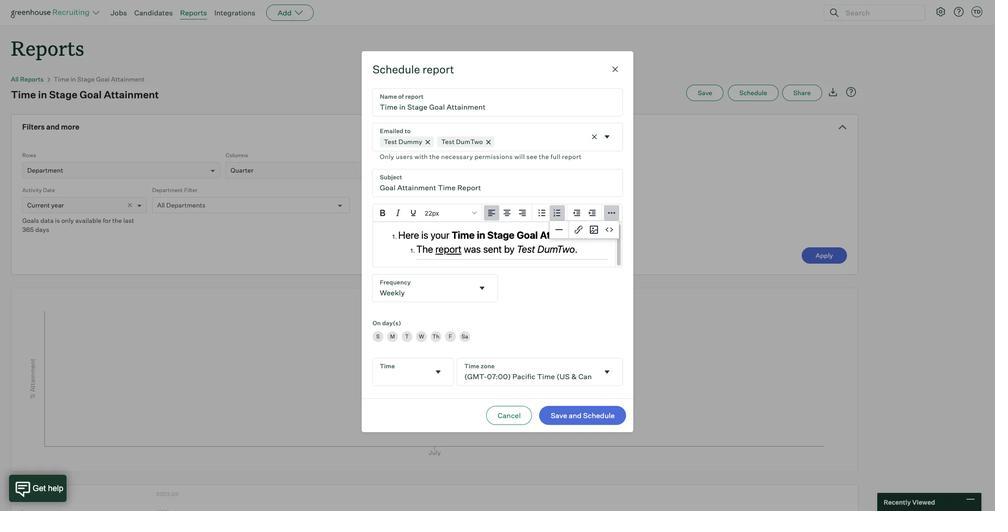 Task type: vqa. For each thing, say whether or not it's contained in the screenshot.
the rightmost Company
no



Task type: describe. For each thing, give the bounding box(es) containing it.
full
[[551, 153, 561, 160]]

for
[[103, 217, 111, 224]]

viewed
[[913, 498, 936, 506]]

last
[[123, 217, 134, 224]]

jobs link
[[111, 8, 127, 17]]

see
[[527, 153, 538, 160]]

m
[[390, 333, 395, 340]]

columns
[[226, 152, 248, 159]]

1 vertical spatial time
[[11, 88, 36, 101]]

data
[[40, 217, 54, 224]]

dummy
[[399, 138, 423, 145]]

department option
[[27, 166, 63, 174]]

365
[[22, 226, 34, 233]]

0 vertical spatial attainment
[[111, 75, 145, 83]]

on
[[373, 319, 381, 327]]

recently viewed
[[884, 498, 936, 506]]

w
[[419, 333, 424, 340]]

necessary
[[441, 153, 473, 160]]

save for save and schedule
[[551, 411, 568, 420]]

td
[[974, 9, 981, 15]]

schedule report
[[373, 62, 455, 76]]

2 horizontal spatial the
[[539, 153, 550, 160]]

with
[[415, 153, 428, 160]]

jobs
[[111, 8, 127, 17]]

s
[[377, 333, 380, 340]]

close modal icon image
[[610, 64, 621, 75]]

apply button
[[802, 247, 848, 264]]

row containing departments
[[11, 485, 859, 503]]

sa
[[462, 333, 469, 340]]

f
[[449, 333, 453, 340]]

users
[[396, 153, 413, 160]]

only
[[61, 217, 74, 224]]

td button
[[971, 5, 985, 19]]

departments inside grid
[[20, 491, 55, 498]]

department for department filter
[[152, 187, 183, 194]]

schedule for schedule report
[[373, 62, 420, 76]]

faq image
[[846, 87, 857, 97]]

save and schedule
[[551, 411, 615, 420]]

2 vertical spatial reports
[[20, 75, 44, 83]]

day(s)
[[382, 319, 401, 327]]

share
[[794, 89, 812, 97]]

test dumtwo
[[442, 138, 483, 145]]

date
[[43, 187, 55, 194]]

time in stage goal attainment link
[[54, 75, 145, 83]]

more
[[61, 122, 79, 131]]

quarter
[[231, 166, 254, 174]]

share button
[[783, 85, 823, 101]]

0 vertical spatial time in stage goal attainment
[[54, 75, 145, 83]]

save for save
[[698, 89, 713, 97]]

quarter option
[[231, 166, 254, 174]]

all reports
[[11, 75, 44, 83]]

only users with the necessary permissions will see the full report
[[380, 153, 582, 160]]

recently
[[884, 498, 912, 506]]

2023 q3
[[156, 491, 179, 498]]

0 vertical spatial reports
[[180, 8, 207, 17]]

save and schedule this report to revisit it! element
[[687, 85, 729, 101]]

on day(s)
[[373, 319, 401, 327]]

22px
[[425, 209, 439, 217]]

2 vertical spatial schedule
[[584, 411, 615, 420]]

2 toggle flyout image from the left
[[603, 367, 612, 376]]

cancel button
[[487, 406, 533, 425]]

integrations link
[[214, 8, 256, 17]]

candidates
[[134, 8, 173, 17]]



Task type: locate. For each thing, give the bounding box(es) containing it.
1 vertical spatial goal
[[80, 88, 102, 101]]

th
[[433, 333, 440, 340]]

1 vertical spatial and
[[569, 411, 582, 420]]

and for filters
[[46, 122, 60, 131]]

group
[[550, 221, 620, 239]]

all for all departments
[[157, 201, 165, 209]]

q3
[[171, 491, 179, 498]]

apply
[[816, 252, 834, 259]]

and for save
[[569, 411, 582, 420]]

toggle flyout image
[[434, 367, 443, 376], [603, 367, 612, 376]]

none field containing test dummy
[[373, 123, 623, 162]]

save
[[698, 89, 713, 97], [551, 411, 568, 420]]

report inside clear selection field
[[562, 153, 582, 160]]

department up date
[[27, 166, 63, 174]]

row
[[11, 485, 859, 503], [11, 503, 859, 511]]

in
[[70, 75, 76, 83], [38, 88, 47, 101]]

1 vertical spatial in
[[38, 88, 47, 101]]

2 test from the left
[[442, 138, 455, 145]]

1 horizontal spatial time
[[54, 75, 69, 83]]

candidates link
[[134, 8, 173, 17]]

test up necessary
[[442, 138, 455, 145]]

department for department
[[27, 166, 63, 174]]

0 vertical spatial all
[[11, 75, 19, 83]]

0 horizontal spatial save
[[551, 411, 568, 420]]

dumtwo
[[456, 138, 483, 145]]

2 row from the top
[[11, 503, 859, 511]]

cancel
[[498, 411, 521, 420]]

department
[[27, 166, 63, 174], [152, 187, 183, 194]]

add
[[278, 8, 292, 17]]

xychart image
[[22, 288, 848, 469]]

activity
[[22, 187, 42, 194]]

2023
[[156, 491, 170, 498]]

0 horizontal spatial the
[[112, 217, 122, 224]]

test for test dumtwo
[[442, 138, 455, 145]]

1 horizontal spatial department
[[152, 187, 183, 194]]

and
[[46, 122, 60, 131], [569, 411, 582, 420]]

schedule for schedule
[[740, 89, 768, 97]]

is
[[55, 217, 60, 224]]

permissions
[[475, 153, 513, 160]]

0 horizontal spatial time
[[11, 88, 36, 101]]

0 horizontal spatial departments
[[20, 491, 55, 498]]

filters and more
[[22, 122, 79, 131]]

report
[[423, 62, 455, 76], [562, 153, 582, 160]]

none field clear selection
[[373, 123, 623, 162]]

1 horizontal spatial departments
[[166, 201, 206, 209]]

stage
[[77, 75, 95, 83], [49, 88, 78, 101]]

0 vertical spatial departments
[[166, 201, 206, 209]]

1 horizontal spatial the
[[430, 153, 440, 160]]

current year
[[27, 201, 64, 209]]

1 vertical spatial reports
[[11, 34, 84, 61]]

1 vertical spatial row
[[11, 503, 859, 511]]

all departments
[[157, 201, 206, 209]]

0 vertical spatial toggle flyout image
[[603, 132, 612, 142]]

td button
[[972, 6, 983, 17]]

time in stage goal attainment
[[54, 75, 145, 83], [11, 88, 159, 101]]

1 vertical spatial report
[[562, 153, 582, 160]]

year
[[51, 201, 64, 209]]

the right for
[[112, 217, 122, 224]]

all
[[11, 75, 19, 83], [157, 201, 165, 209]]

and inside button
[[569, 411, 582, 420]]

days
[[35, 226, 49, 233]]

test dummy
[[384, 138, 423, 145]]

time down all reports link
[[11, 88, 36, 101]]

t
[[405, 333, 409, 340]]

configure image
[[936, 6, 947, 17]]

toolbar
[[483, 204, 533, 222], [533, 204, 568, 222], [568, 204, 603, 222], [603, 204, 622, 222], [570, 221, 619, 239]]

×
[[127, 200, 133, 210]]

0 vertical spatial schedule
[[373, 62, 420, 76]]

0 horizontal spatial in
[[38, 88, 47, 101]]

1 horizontal spatial toggle flyout image
[[603, 132, 612, 142]]

save and schedule button
[[540, 406, 627, 425]]

department up all departments
[[152, 187, 183, 194]]

22px group
[[373, 204, 623, 222]]

time
[[54, 75, 69, 83], [11, 88, 36, 101]]

1 vertical spatial all
[[157, 201, 165, 209]]

1 vertical spatial department
[[152, 187, 183, 194]]

1 horizontal spatial report
[[562, 153, 582, 160]]

1 vertical spatial attainment
[[104, 88, 159, 101]]

schedule
[[373, 62, 420, 76], [740, 89, 768, 97], [584, 411, 615, 420]]

available
[[75, 217, 102, 224]]

the inside goals data is only available for the last 365 days
[[112, 217, 122, 224]]

1 vertical spatial save
[[551, 411, 568, 420]]

1 vertical spatial schedule
[[740, 89, 768, 97]]

0 vertical spatial stage
[[77, 75, 95, 83]]

toggle flyout image inside field
[[603, 132, 612, 142]]

1 vertical spatial departments
[[20, 491, 55, 498]]

toggle flyout image
[[603, 132, 612, 142], [478, 284, 487, 293]]

None text field
[[373, 89, 623, 116], [373, 169, 623, 197], [457, 358, 599, 385], [373, 89, 623, 116], [373, 169, 623, 197], [457, 358, 599, 385]]

grid containing departments
[[11, 485, 859, 511]]

1 horizontal spatial and
[[569, 411, 582, 420]]

reports link
[[180, 8, 207, 17]]

1 row from the top
[[11, 485, 859, 503]]

reports
[[180, 8, 207, 17], [11, 34, 84, 61], [20, 75, 44, 83]]

0 horizontal spatial all
[[11, 75, 19, 83]]

the
[[430, 153, 440, 160], [539, 153, 550, 160], [112, 217, 122, 224]]

None field
[[373, 123, 623, 162], [373, 274, 498, 302], [373, 358, 454, 385], [457, 358, 623, 385], [373, 274, 498, 302], [373, 358, 454, 385], [457, 358, 623, 385]]

test up only
[[384, 138, 397, 145]]

None text field
[[373, 274, 474, 302], [373, 358, 430, 385], [373, 274, 474, 302], [373, 358, 430, 385]]

save button
[[687, 85, 724, 101]]

all reports link
[[11, 75, 44, 83]]

1 toggle flyout image from the left
[[434, 367, 443, 376]]

test
[[384, 138, 397, 145], [442, 138, 455, 145]]

0 vertical spatial goal
[[96, 75, 110, 83]]

0 horizontal spatial report
[[423, 62, 455, 76]]

0 vertical spatial department
[[27, 166, 63, 174]]

0 vertical spatial row
[[11, 485, 859, 503]]

activity date
[[22, 187, 55, 194]]

only
[[380, 153, 395, 160]]

0 horizontal spatial schedule
[[373, 62, 420, 76]]

current year option
[[27, 201, 64, 209]]

integrations
[[214, 8, 256, 17]]

1 horizontal spatial in
[[70, 75, 76, 83]]

all for all reports
[[11, 75, 19, 83]]

will
[[515, 153, 525, 160]]

0 vertical spatial in
[[70, 75, 76, 83]]

0 horizontal spatial department
[[27, 166, 63, 174]]

0 horizontal spatial toggle flyout image
[[478, 284, 487, 293]]

1 vertical spatial toggle flyout image
[[478, 284, 487, 293]]

2 horizontal spatial schedule
[[740, 89, 768, 97]]

filter
[[184, 187, 198, 194]]

0 vertical spatial save
[[698, 89, 713, 97]]

1 horizontal spatial schedule
[[584, 411, 615, 420]]

0 vertical spatial time
[[54, 75, 69, 83]]

schedule button
[[729, 85, 779, 101]]

the left full
[[539, 153, 550, 160]]

grid
[[11, 485, 859, 511]]

0 vertical spatial report
[[423, 62, 455, 76]]

1 vertical spatial stage
[[49, 88, 78, 101]]

test for test dummy
[[384, 138, 397, 145]]

1 test from the left
[[384, 138, 397, 145]]

clear selection image
[[590, 132, 599, 142]]

1 horizontal spatial save
[[698, 89, 713, 97]]

1 vertical spatial time in stage goal attainment
[[11, 88, 159, 101]]

0 horizontal spatial toggle flyout image
[[434, 367, 443, 376]]

0 horizontal spatial and
[[46, 122, 60, 131]]

0 horizontal spatial test
[[384, 138, 397, 145]]

attainment
[[111, 75, 145, 83], [104, 88, 159, 101]]

1 horizontal spatial all
[[157, 201, 165, 209]]

row group
[[11, 503, 859, 511]]

add button
[[266, 5, 314, 21]]

goal
[[96, 75, 110, 83], [80, 88, 102, 101]]

goals
[[22, 217, 39, 224]]

filters
[[22, 122, 45, 131]]

the right with
[[430, 153, 440, 160]]

22px button
[[421, 205, 480, 221]]

0 vertical spatial and
[[46, 122, 60, 131]]

Search text field
[[844, 6, 918, 19]]

time right all reports link
[[54, 75, 69, 83]]

1 horizontal spatial test
[[442, 138, 455, 145]]

download image
[[828, 87, 839, 97]]

current
[[27, 201, 50, 209]]

rows
[[22, 152, 36, 159]]

greenhouse recruiting image
[[11, 7, 92, 18]]

department filter
[[152, 187, 198, 194]]

goals data is only available for the last 365 days
[[22, 217, 134, 233]]

1 horizontal spatial toggle flyout image
[[603, 367, 612, 376]]

22px toolbar
[[373, 204, 483, 222]]

departments
[[166, 201, 206, 209], [20, 491, 55, 498]]



